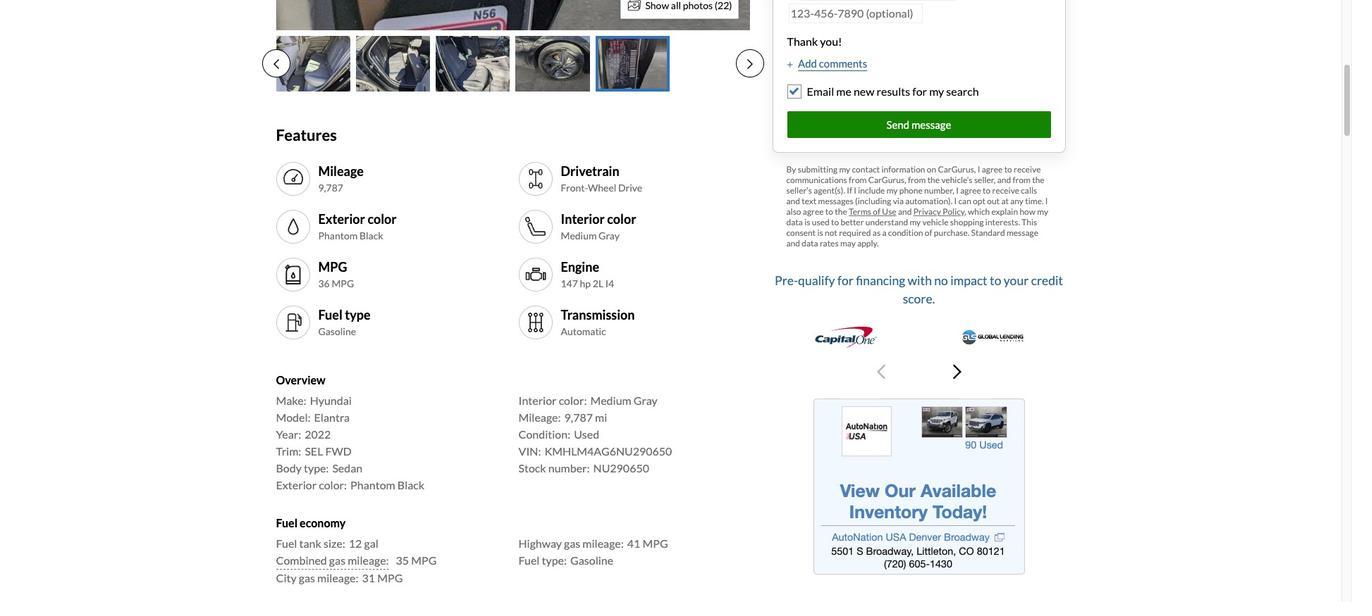 Task type: describe. For each thing, give the bounding box(es) containing it.
fuel inside highway gas mileage: 41 mpg fuel type: gasoline
[[518, 554, 540, 568]]

to left at
[[983, 186, 991, 196]]

type: inside make: hyundai model: elantra year: 2022 trim: sel fwd body type: sedan exterior color: phantom black
[[304, 462, 329, 475]]

gray for color:
[[634, 394, 657, 408]]

out
[[987, 196, 1000, 207]]

fuel economy
[[276, 517, 346, 530]]

35
[[396, 554, 409, 568]]

my left contact
[[839, 164, 850, 175]]

interior color: medium gray mileage: 9,787 mi condition: used vin: kmhlm4ag6nu290650 stock number: nu290650
[[518, 394, 672, 475]]

i right number, on the right top
[[956, 186, 959, 196]]

exterior inside make: hyundai model: elantra year: 2022 trim: sel fwd body type: sedan exterior color: phantom black
[[276, 479, 317, 492]]

fuel tank size: 12 gal combined gas mileage: 35 mpg city gas mileage: 31 mpg
[[276, 537, 437, 585]]

used
[[812, 217, 829, 228]]

gasoline inside fuel type gasoline
[[318, 325, 356, 337]]

phone
[[899, 186, 923, 196]]

submitting
[[798, 164, 837, 175]]

impact
[[950, 274, 987, 288]]

email me new results for my search
[[807, 85, 979, 98]]

0 vertical spatial receive
[[1014, 164, 1041, 175]]

explain
[[992, 207, 1018, 217]]

color: inside "interior color: medium gray mileage: 9,787 mi condition: used vin: kmhlm4ag6nu290650 stock number: nu290650"
[[559, 394, 587, 408]]

make: hyundai model: elantra year: 2022 trim: sel fwd body type: sedan exterior color: phantom black
[[276, 394, 425, 492]]

1 horizontal spatial is
[[817, 228, 823, 238]]

sedan
[[332, 462, 362, 475]]

interests.
[[985, 217, 1020, 228]]

via
[[893, 196, 904, 207]]

my left search
[[929, 85, 944, 98]]

score.
[[903, 292, 935, 307]]

pre-qualify for financing with no impact to your credit score.
[[775, 274, 1063, 307]]

fuel for tank
[[276, 537, 297, 551]]

automation).
[[905, 196, 952, 207]]

email
[[807, 85, 834, 98]]

used
[[574, 428, 599, 441]]

condition:
[[518, 428, 570, 441]]

2 from from the left
[[908, 175, 926, 186]]

plus image
[[787, 62, 792, 69]]

body
[[276, 462, 302, 475]]

1 horizontal spatial the
[[927, 175, 940, 186]]

2l
[[593, 277, 603, 289]]

Email address email field
[[801, 0, 956, 1]]

highway
[[518, 537, 562, 551]]

overview
[[276, 374, 325, 387]]

147
[[561, 277, 578, 289]]

chevron right image
[[953, 364, 961, 381]]

terms
[[849, 207, 871, 217]]

i4
[[605, 277, 614, 289]]

phantom inside make: hyundai model: elantra year: 2022 trim: sel fwd body type: sedan exterior color: phantom black
[[350, 479, 395, 492]]

gasoline inside highway gas mileage: 41 mpg fuel type: gasoline
[[570, 554, 613, 568]]

color for exterior color
[[368, 212, 397, 227]]

year:
[[276, 428, 301, 441]]

gal
[[364, 537, 378, 551]]

2022
[[305, 428, 331, 441]]

,
[[964, 207, 966, 217]]

pre-qualify for financing with no impact to your credit score. button
[[772, 266, 1065, 393]]

financing
[[856, 274, 905, 288]]

by submitting my contact information on cargurus, i agree to receive communications from cargurus, from the vehicle's seller, and from the seller's agent(s). if i include my phone number, i agree to receive calls and text messages (including via automation). i can opt out at any time. i also agree to the
[[786, 164, 1048, 217]]

highway gas mileage: 41 mpg fuel type: gasoline
[[518, 537, 668, 568]]

view vehicle photo 20 image
[[356, 36, 430, 92]]

gas inside highway gas mileage: 41 mpg fuel type: gasoline
[[564, 537, 580, 551]]

my right the how at the top
[[1037, 207, 1048, 217]]

2 vertical spatial agree
[[803, 207, 824, 217]]

phantom inside exterior color phantom black
[[318, 230, 358, 242]]

privacy
[[913, 207, 941, 217]]

2 vertical spatial mileage:
[[317, 572, 358, 585]]

and right seller,
[[997, 175, 1011, 186]]

message inside , which explain how my data is used to better understand my vehicle shopping interests. this consent is not required as a condition of purchase. standard message and data rates may apply.
[[1007, 228, 1038, 238]]

number,
[[924, 186, 954, 196]]

economy
[[300, 517, 346, 530]]

type: inside highway gas mileage: 41 mpg fuel type: gasoline
[[542, 554, 567, 568]]

mpg inside highway gas mileage: 41 mpg fuel type: gasoline
[[642, 537, 668, 551]]

wheel
[[588, 182, 616, 194]]

interior for color
[[561, 212, 605, 227]]

chevron left image
[[877, 364, 885, 381]]

i left can
[[954, 196, 957, 207]]

stock
[[518, 462, 546, 475]]

drivetrain
[[561, 164, 619, 179]]

0 horizontal spatial is
[[804, 217, 810, 228]]

information
[[881, 164, 925, 175]]

0 horizontal spatial cargurus,
[[868, 175, 906, 186]]

fuel for economy
[[276, 517, 297, 530]]

0 vertical spatial agree
[[982, 164, 1003, 175]]

i right if
[[854, 186, 856, 196]]

front-
[[561, 182, 588, 194]]

to down agent(s).
[[825, 207, 833, 217]]

send
[[887, 118, 909, 131]]

send message
[[887, 118, 951, 131]]

thank
[[787, 35, 818, 48]]

also
[[786, 207, 801, 217]]

nu290650
[[593, 462, 649, 475]]

1 vertical spatial data
[[802, 238, 818, 249]]

sel
[[305, 445, 323, 458]]

message inside button
[[911, 118, 951, 131]]

fuel for type
[[318, 308, 342, 323]]

exterior inside exterior color phantom black
[[318, 212, 365, 227]]

me
[[836, 85, 851, 98]]

on
[[927, 164, 936, 175]]

9,787 inside mileage 9,787
[[318, 182, 343, 194]]

color: inside make: hyundai model: elantra year: 2022 trim: sel fwd body type: sedan exterior color: phantom black
[[319, 479, 347, 492]]

qualify
[[798, 274, 835, 288]]

any
[[1010, 196, 1024, 207]]

mpg 36 mpg
[[318, 260, 354, 289]]

required
[[839, 228, 871, 238]]

vin:
[[518, 445, 541, 458]]

add comments button
[[787, 56, 867, 72]]

12
[[349, 537, 362, 551]]

vehicle full photo image
[[276, 0, 750, 30]]

results
[[877, 85, 910, 98]]

next page image
[[747, 58, 752, 70]]

seller,
[[974, 175, 996, 186]]

comments
[[819, 57, 867, 70]]

which
[[968, 207, 990, 217]]

interior color image
[[524, 216, 547, 238]]

your
[[1004, 274, 1029, 288]]

0 horizontal spatial the
[[835, 207, 847, 217]]

view vehicle photo 21 image
[[436, 36, 510, 92]]

tank
[[299, 537, 321, 551]]

0 horizontal spatial of
[[873, 207, 880, 217]]

to inside pre-qualify for financing with no impact to your credit score.
[[990, 274, 1001, 288]]

medium for color:
[[590, 394, 631, 408]]

, which explain how my data is used to better understand my vehicle shopping interests. this consent is not required as a condition of purchase. standard message and data rates may apply.
[[786, 207, 1048, 249]]

engine
[[561, 260, 599, 275]]

2 horizontal spatial the
[[1032, 175, 1044, 186]]

rates
[[820, 238, 839, 249]]

policy
[[943, 207, 964, 217]]

interior color medium gray
[[561, 212, 636, 242]]

and right use
[[898, 207, 912, 217]]

drive
[[618, 182, 642, 194]]



Task type: locate. For each thing, give the bounding box(es) containing it.
i right vehicle's
[[977, 164, 980, 175]]

gray for color
[[599, 230, 619, 242]]

this
[[1022, 217, 1037, 228]]

0 vertical spatial phantom
[[318, 230, 358, 242]]

fuel down highway
[[518, 554, 540, 568]]

gas down combined at left bottom
[[299, 572, 315, 585]]

2 color from the left
[[607, 212, 636, 227]]

interior for color:
[[518, 394, 557, 408]]

0 horizontal spatial gasoline
[[318, 325, 356, 337]]

0 horizontal spatial exterior
[[276, 479, 317, 492]]

1 horizontal spatial from
[[908, 175, 926, 186]]

0 vertical spatial gasoline
[[318, 325, 356, 337]]

black inside make: hyundai model: elantra year: 2022 trim: sel fwd body type: sedan exterior color: phantom black
[[397, 479, 425, 492]]

type: down the sel
[[304, 462, 329, 475]]

phantom down sedan
[[350, 479, 395, 492]]

0 horizontal spatial type:
[[304, 462, 329, 475]]

to inside , which explain how my data is used to better understand my vehicle shopping interests. this consent is not required as a condition of purchase. standard message and data rates may apply.
[[831, 217, 839, 228]]

0 horizontal spatial gas
[[299, 572, 315, 585]]

view vehicle photo 23 image
[[596, 36, 670, 92]]

terms of use link
[[849, 207, 896, 217]]

0 vertical spatial exterior
[[318, 212, 365, 227]]

fwd
[[325, 445, 352, 458]]

0 horizontal spatial 9,787
[[318, 182, 343, 194]]

purchase.
[[934, 228, 970, 238]]

mi
[[595, 411, 607, 424]]

fuel type gasoline
[[318, 308, 371, 337]]

color
[[368, 212, 397, 227], [607, 212, 636, 227]]

mileage
[[318, 164, 364, 179]]

medium inside "interior color: medium gray mileage: 9,787 mi condition: used vin: kmhlm4ag6nu290650 stock number: nu290650"
[[590, 394, 631, 408]]

agree
[[982, 164, 1003, 175], [960, 186, 981, 196], [803, 207, 824, 217]]

41
[[627, 537, 640, 551]]

3 from from the left
[[1013, 175, 1031, 186]]

1 vertical spatial type:
[[542, 554, 567, 568]]

1 horizontal spatial gasoline
[[570, 554, 613, 568]]

0 vertical spatial type:
[[304, 462, 329, 475]]

1 horizontal spatial agree
[[960, 186, 981, 196]]

a
[[882, 228, 886, 238]]

to right used
[[831, 217, 839, 228]]

mileage: inside highway gas mileage: 41 mpg fuel type: gasoline
[[583, 537, 624, 551]]

by
[[786, 164, 796, 175]]

black
[[359, 230, 383, 242], [397, 479, 425, 492]]

drivetrain front-wheel drive
[[561, 164, 642, 194]]

exterior down body
[[276, 479, 317, 492]]

1 vertical spatial for
[[837, 274, 853, 288]]

medium
[[561, 230, 597, 242], [590, 394, 631, 408]]

hp
[[580, 277, 591, 289]]

1 horizontal spatial 9,787
[[564, 411, 593, 424]]

from up any
[[1013, 175, 1031, 186]]

may
[[840, 238, 856, 249]]

type: down highway
[[542, 554, 567, 568]]

0 vertical spatial black
[[359, 230, 383, 242]]

1 vertical spatial phantom
[[350, 479, 395, 492]]

privacy policy link
[[913, 207, 964, 217]]

1 horizontal spatial gas
[[329, 554, 345, 568]]

mileage: left 31
[[317, 572, 358, 585]]

color inside exterior color phantom black
[[368, 212, 397, 227]]

receive
[[1014, 164, 1041, 175], [992, 186, 1019, 196]]

Phone (optional) telephone field
[[788, 4, 922, 24]]

mileage: left the 41
[[583, 537, 624, 551]]

exterior down mileage 9,787
[[318, 212, 365, 227]]

mileage:
[[518, 411, 561, 424]]

message right send
[[911, 118, 951, 131]]

message
[[911, 118, 951, 131], [1007, 228, 1038, 238]]

the left terms
[[835, 207, 847, 217]]

1 vertical spatial receive
[[992, 186, 1019, 196]]

receive up explain
[[992, 186, 1019, 196]]

fuel inside fuel tank size: 12 gal combined gas mileage: 35 mpg city gas mileage: 31 mpg
[[276, 537, 297, 551]]

9,787 down mileage on the left
[[318, 182, 343, 194]]

1 vertical spatial gasoline
[[570, 554, 613, 568]]

text
[[802, 196, 816, 207]]

0 horizontal spatial interior
[[518, 394, 557, 408]]

gray inside "interior color: medium gray mileage: 9,787 mi condition: used vin: kmhlm4ag6nu290650 stock number: nu290650"
[[634, 394, 657, 408]]

fuel up combined at left bottom
[[276, 537, 297, 551]]

communications
[[786, 175, 847, 186]]

exterior color image
[[282, 216, 304, 238]]

fuel left type
[[318, 308, 342, 323]]

the up automation).
[[927, 175, 940, 186]]

1 vertical spatial message
[[1007, 228, 1038, 238]]

0 horizontal spatial agree
[[803, 207, 824, 217]]

of
[[873, 207, 880, 217], [925, 228, 932, 238]]

medium up engine
[[561, 230, 597, 242]]

for right qualify
[[837, 274, 853, 288]]

and inside , which explain how my data is used to better understand my vehicle shopping interests. this consent is not required as a condition of purchase. standard message and data rates may apply.
[[786, 238, 800, 249]]

mpg image
[[282, 264, 304, 286]]

drivetrain image
[[524, 168, 547, 190]]

1 vertical spatial agree
[[960, 186, 981, 196]]

0 horizontal spatial gray
[[599, 230, 619, 242]]

1 horizontal spatial interior
[[561, 212, 605, 227]]

my left 'vehicle'
[[910, 217, 921, 228]]

new
[[854, 85, 874, 98]]

interior inside "interior color: medium gray mileage: 9,787 mi condition: used vin: kmhlm4ag6nu290650 stock number: nu290650"
[[518, 394, 557, 408]]

0 vertical spatial medium
[[561, 230, 597, 242]]

size:
[[324, 537, 345, 551]]

color: down sedan
[[319, 479, 347, 492]]

1 vertical spatial interior
[[518, 394, 557, 408]]

0 vertical spatial interior
[[561, 212, 605, 227]]

1 horizontal spatial exterior
[[318, 212, 365, 227]]

1 color from the left
[[368, 212, 397, 227]]

from up (including
[[849, 175, 867, 186]]

medium inside interior color medium gray
[[561, 230, 597, 242]]

agree up out
[[982, 164, 1003, 175]]

message down the how at the top
[[1007, 228, 1038, 238]]

view vehicle photo 22 image
[[516, 36, 590, 92]]

1 vertical spatial mileage:
[[348, 554, 389, 568]]

medium up mi
[[590, 394, 631, 408]]

model:
[[276, 411, 311, 424]]

1 horizontal spatial black
[[397, 479, 425, 492]]

transmission
[[561, 308, 635, 323]]

9,787 inside "interior color: medium gray mileage: 9,787 mi condition: used vin: kmhlm4ag6nu290650 stock number: nu290650"
[[564, 411, 593, 424]]

gray up kmhlm4ag6nu290650
[[634, 394, 657, 408]]

make:
[[276, 394, 306, 408]]

1 horizontal spatial message
[[1007, 228, 1038, 238]]

add comments
[[798, 57, 867, 70]]

cargurus,
[[938, 164, 976, 175], [868, 175, 906, 186]]

color inside interior color medium gray
[[607, 212, 636, 227]]

2 vertical spatial gas
[[299, 572, 315, 585]]

is left the not
[[817, 228, 823, 238]]

elantra
[[314, 411, 350, 424]]

standard
[[971, 228, 1005, 238]]

mpg right the 41
[[642, 537, 668, 551]]

2 horizontal spatial from
[[1013, 175, 1031, 186]]

phantom up mpg 36 mpg
[[318, 230, 358, 242]]

the up time.
[[1032, 175, 1044, 186]]

calls
[[1021, 186, 1037, 196]]

send message button
[[787, 111, 1051, 138]]

from left on
[[908, 175, 926, 186]]

1 horizontal spatial for
[[912, 85, 927, 98]]

receive up calls
[[1014, 164, 1041, 175]]

1 vertical spatial exterior
[[276, 479, 317, 492]]

interior up mileage:
[[518, 394, 557, 408]]

1 horizontal spatial color:
[[559, 394, 587, 408]]

1 horizontal spatial color
[[607, 212, 636, 227]]

1 from from the left
[[849, 175, 867, 186]]

1 horizontal spatial cargurus,
[[938, 164, 976, 175]]

1 vertical spatial gas
[[329, 554, 345, 568]]

terms of use and privacy policy
[[849, 207, 964, 217]]

interior
[[561, 212, 605, 227], [518, 394, 557, 408]]

mileage image
[[282, 168, 304, 190]]

better
[[841, 217, 864, 228]]

vehicle's
[[941, 175, 972, 186]]

1 vertical spatial black
[[397, 479, 425, 492]]

1 vertical spatial color:
[[319, 479, 347, 492]]

my left phone
[[887, 186, 898, 196]]

interior down front-
[[561, 212, 605, 227]]

fuel inside fuel type gasoline
[[318, 308, 342, 323]]

cargurus, up via
[[868, 175, 906, 186]]

0 vertical spatial gas
[[564, 537, 580, 551]]

1 vertical spatial gray
[[634, 394, 657, 408]]

gray up engine
[[599, 230, 619, 242]]

1 horizontal spatial type:
[[542, 554, 567, 568]]

gas
[[564, 537, 580, 551], [329, 554, 345, 568], [299, 572, 315, 585]]

data down text
[[786, 217, 803, 228]]

phantom
[[318, 230, 358, 242], [350, 479, 395, 492]]

shopping
[[950, 217, 984, 228]]

1 vertical spatial medium
[[590, 394, 631, 408]]

you!
[[820, 35, 842, 48]]

data left the rates
[[802, 238, 818, 249]]

automatic
[[561, 325, 606, 337]]

color for interior color
[[607, 212, 636, 227]]

if
[[847, 186, 852, 196]]

tab list
[[262, 36, 764, 92]]

0 horizontal spatial color
[[368, 212, 397, 227]]

view vehicle photo 19 image
[[276, 36, 350, 92]]

2 horizontal spatial gas
[[564, 537, 580, 551]]

prev page image
[[273, 58, 279, 70]]

advertisement region
[[813, 399, 1025, 575]]

0 vertical spatial 9,787
[[318, 182, 343, 194]]

i
[[977, 164, 980, 175], [854, 186, 856, 196], [956, 186, 959, 196], [954, 196, 957, 207], [1045, 196, 1048, 207]]

1 horizontal spatial of
[[925, 228, 932, 238]]

is left used
[[804, 217, 810, 228]]

0 horizontal spatial color:
[[319, 479, 347, 492]]

0 horizontal spatial from
[[849, 175, 867, 186]]

1 horizontal spatial gray
[[634, 394, 657, 408]]

contact
[[852, 164, 880, 175]]

black inside exterior color phantom black
[[359, 230, 383, 242]]

mileage:
[[583, 537, 624, 551], [348, 554, 389, 568], [317, 572, 358, 585]]

consent
[[786, 228, 816, 238]]

color: up used
[[559, 394, 587, 408]]

gas right highway
[[564, 537, 580, 551]]

for right results
[[912, 85, 927, 98]]

agree up ,
[[960, 186, 981, 196]]

interior inside interior color medium gray
[[561, 212, 605, 227]]

of left use
[[873, 207, 880, 217]]

agree right the also
[[803, 207, 824, 217]]

thank you!
[[787, 35, 842, 48]]

mpg right 35
[[411, 554, 437, 568]]

pre-
[[775, 274, 798, 288]]

to right seller,
[[1004, 164, 1012, 175]]

mpg right 31
[[377, 572, 403, 585]]

9,787 up used
[[564, 411, 593, 424]]

mpg up the 36
[[318, 260, 347, 275]]

31
[[362, 572, 375, 585]]

gas down size:
[[329, 554, 345, 568]]

type
[[345, 308, 371, 323]]

to left your
[[990, 274, 1001, 288]]

0 vertical spatial message
[[911, 118, 951, 131]]

hyundai
[[310, 394, 352, 408]]

transmission automatic
[[561, 308, 635, 337]]

0 vertical spatial for
[[912, 85, 927, 98]]

0 vertical spatial gray
[[599, 230, 619, 242]]

fuel type image
[[282, 312, 304, 334]]

use
[[882, 207, 896, 217]]

0 horizontal spatial for
[[837, 274, 853, 288]]

from
[[849, 175, 867, 186], [908, 175, 926, 186], [1013, 175, 1031, 186]]

fuel left economy
[[276, 517, 297, 530]]

0 vertical spatial color:
[[559, 394, 587, 408]]

1 vertical spatial 9,787
[[564, 411, 593, 424]]

of down privacy
[[925, 228, 932, 238]]

features
[[276, 125, 337, 144]]

with
[[908, 274, 932, 288]]

can
[[958, 196, 971, 207]]

1 vertical spatial of
[[925, 228, 932, 238]]

engine image
[[524, 264, 547, 286]]

of inside , which explain how my data is used to better understand my vehicle shopping interests. this consent is not required as a condition of purchase. standard message and data rates may apply.
[[925, 228, 932, 238]]

0 vertical spatial data
[[786, 217, 803, 228]]

and down the also
[[786, 238, 800, 249]]

number:
[[548, 462, 590, 475]]

for inside pre-qualify for financing with no impact to your credit score.
[[837, 274, 853, 288]]

0 horizontal spatial black
[[359, 230, 383, 242]]

as
[[873, 228, 881, 238]]

mpg right the 36
[[332, 277, 354, 289]]

transmission image
[[524, 312, 547, 334]]

(including
[[855, 196, 891, 207]]

data
[[786, 217, 803, 228], [802, 238, 818, 249]]

include
[[858, 186, 885, 196]]

0 vertical spatial mileage:
[[583, 537, 624, 551]]

0 horizontal spatial message
[[911, 118, 951, 131]]

36
[[318, 277, 330, 289]]

search
[[946, 85, 979, 98]]

gasoline
[[318, 325, 356, 337], [570, 554, 613, 568]]

and left text
[[786, 196, 800, 207]]

medium for color
[[561, 230, 597, 242]]

i right time.
[[1045, 196, 1048, 207]]

time.
[[1025, 196, 1044, 207]]

2 horizontal spatial agree
[[982, 164, 1003, 175]]

0 vertical spatial of
[[873, 207, 880, 217]]

mileage: down gal in the left bottom of the page
[[348, 554, 389, 568]]

cargurus, right on
[[938, 164, 976, 175]]

gray inside interior color medium gray
[[599, 230, 619, 242]]



Task type: vqa. For each thing, say whether or not it's contained in the screenshot.


